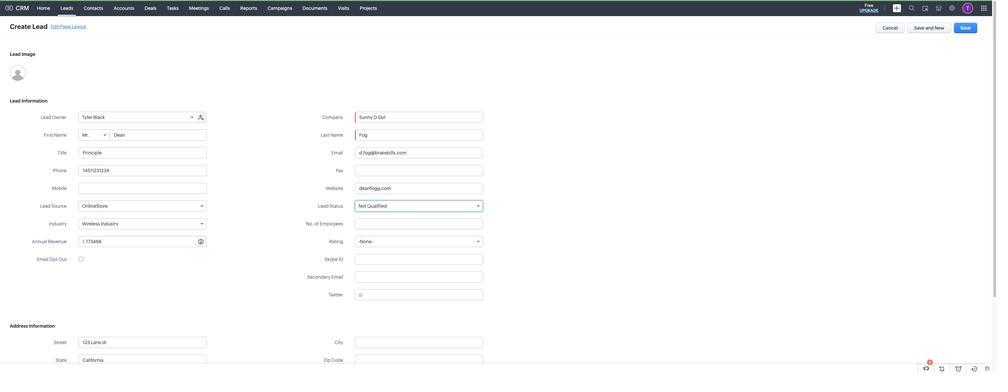 Task type: locate. For each thing, give the bounding box(es) containing it.
projects
[[360, 5, 377, 11]]

mr.
[[82, 132, 89, 138]]

phone
[[53, 168, 67, 173]]

2 save from the left
[[961, 25, 971, 31]]

0 vertical spatial email
[[332, 150, 343, 156]]

calendar image
[[923, 5, 928, 11]]

new
[[935, 25, 945, 31]]

1 vertical spatial email
[[37, 257, 48, 262]]

opt
[[49, 257, 58, 262]]

city
[[335, 340, 343, 345]]

meetings link
[[184, 0, 214, 16]]

1 vertical spatial information
[[29, 323, 55, 329]]

tasks link
[[162, 0, 184, 16]]

reports link
[[235, 0, 262, 16]]

-None- field
[[355, 236, 483, 247]]

lead left edit
[[32, 23, 48, 30]]

lead for lead image
[[10, 52, 21, 57]]

skype id
[[325, 257, 343, 262]]

name for first name
[[54, 132, 67, 138]]

Wireless Industry field
[[78, 218, 207, 229]]

0 vertical spatial information
[[22, 98, 48, 104]]

create menu image
[[893, 4, 901, 12]]

email up twitter
[[332, 275, 343, 280]]

email
[[332, 150, 343, 156], [37, 257, 48, 262], [332, 275, 343, 280]]

lead
[[32, 23, 48, 30], [10, 52, 21, 57], [10, 98, 21, 104], [41, 115, 51, 120], [40, 204, 51, 209], [318, 204, 329, 209]]

campaigns link
[[262, 0, 297, 16]]

lead image
[[10, 52, 35, 57]]

campaigns
[[268, 5, 292, 11]]

-
[[359, 239, 360, 244]]

1 horizontal spatial name
[[331, 132, 343, 138]]

accounts
[[114, 5, 134, 11]]

and
[[926, 25, 934, 31]]

None text field
[[355, 112, 483, 123], [355, 130, 483, 141], [78, 147, 207, 158], [355, 165, 483, 176], [355, 218, 483, 229], [86, 236, 206, 247], [78, 337, 207, 348], [355, 355, 483, 366], [355, 112, 483, 123], [355, 130, 483, 141], [78, 147, 207, 158], [355, 165, 483, 176], [355, 218, 483, 229], [86, 236, 206, 247], [78, 337, 207, 348], [355, 355, 483, 366]]

email left opt
[[37, 257, 48, 262]]

upgrade
[[860, 8, 879, 13]]

0 horizontal spatial save
[[915, 25, 925, 31]]

free
[[865, 3, 874, 8]]

lead for lead source
[[40, 204, 51, 209]]

0 horizontal spatial name
[[54, 132, 67, 138]]

source
[[51, 204, 67, 209]]

name for last name
[[331, 132, 343, 138]]

email for email opt out
[[37, 257, 48, 262]]

leads link
[[55, 0, 78, 16]]

lead left "owner"
[[41, 115, 51, 120]]

None text field
[[110, 130, 206, 140], [355, 147, 483, 158], [78, 165, 207, 176], [78, 183, 207, 194], [355, 183, 483, 194], [355, 254, 483, 265], [355, 272, 483, 283], [364, 290, 483, 300], [355, 337, 483, 348], [78, 355, 207, 366], [110, 130, 206, 140], [355, 147, 483, 158], [78, 165, 207, 176], [78, 183, 207, 194], [355, 183, 483, 194], [355, 254, 483, 265], [355, 272, 483, 283], [364, 290, 483, 300], [355, 337, 483, 348], [78, 355, 207, 366]]

image
[[22, 52, 35, 57]]

save and new
[[915, 25, 945, 31]]

save left and
[[915, 25, 925, 31]]

name right "last"
[[331, 132, 343, 138]]

information right address
[[29, 323, 55, 329]]

1 save from the left
[[915, 25, 925, 31]]

email up fax
[[332, 150, 343, 156]]

1 horizontal spatial industry
[[101, 221, 118, 227]]

lead status
[[318, 204, 343, 209]]

tyler
[[82, 115, 92, 120]]

1 horizontal spatial save
[[961, 25, 971, 31]]

not
[[359, 204, 366, 209]]

no. of employees
[[306, 221, 343, 227]]

2
[[929, 360, 931, 364]]

save and new button
[[908, 23, 952, 33]]

information up 'lead owner'
[[22, 98, 48, 104]]

tasks
[[167, 5, 179, 11]]

2 industry from the left
[[101, 221, 118, 227]]

2 name from the left
[[331, 132, 343, 138]]

industry
[[49, 221, 67, 227], [101, 221, 118, 227]]

zip code
[[324, 358, 343, 363]]

home
[[37, 5, 50, 11]]

industry inside field
[[101, 221, 118, 227]]

edit page layout link
[[51, 24, 86, 29]]

lead left image
[[10, 52, 21, 57]]

2 vertical spatial email
[[332, 275, 343, 280]]

lead source
[[40, 204, 67, 209]]

leads
[[61, 5, 73, 11]]

page
[[60, 24, 71, 29]]

Not Qualified field
[[355, 201, 483, 212]]

secondary email
[[307, 275, 343, 280]]

lead down image
[[10, 98, 21, 104]]

None field
[[355, 112, 483, 123]]

industry right wireless
[[101, 221, 118, 227]]

lead left source
[[40, 204, 51, 209]]

Tyler Black field
[[79, 112, 197, 123]]

@
[[359, 292, 363, 298]]

crm link
[[5, 5, 29, 12]]

mobile
[[52, 186, 67, 191]]

$
[[82, 239, 85, 244]]

industry up revenue
[[49, 221, 67, 227]]

lead left status
[[318, 204, 329, 209]]

save
[[915, 25, 925, 31], [961, 25, 971, 31]]

name right first
[[54, 132, 67, 138]]

deals link
[[140, 0, 162, 16]]

name
[[54, 132, 67, 138], [331, 132, 343, 138]]

fax
[[336, 168, 343, 173]]

contacts link
[[78, 0, 108, 16]]

0 horizontal spatial industry
[[49, 221, 67, 227]]

1 name from the left
[[54, 132, 67, 138]]

lead information
[[10, 98, 48, 104]]

title
[[58, 150, 67, 156]]

save down profile image
[[961, 25, 971, 31]]

image image
[[10, 65, 26, 81]]

crm
[[16, 5, 29, 12]]



Task type: vqa. For each thing, say whether or not it's contained in the screenshot.
"in"
no



Task type: describe. For each thing, give the bounding box(es) containing it.
company
[[322, 115, 343, 120]]

none-
[[360, 239, 373, 244]]

wireless industry
[[82, 221, 118, 227]]

zip
[[324, 358, 331, 363]]

layout
[[72, 24, 86, 29]]

visits link
[[333, 0, 355, 16]]

rating
[[329, 239, 343, 244]]

visits
[[338, 5, 349, 11]]

deals
[[145, 5, 156, 11]]

information for lead information
[[22, 98, 48, 104]]

street
[[54, 340, 67, 345]]

secondary
[[307, 275, 331, 280]]

profile image
[[963, 3, 973, 13]]

search image
[[909, 5, 915, 11]]

save for save
[[961, 25, 971, 31]]

out
[[59, 257, 67, 262]]

not qualified
[[359, 204, 387, 209]]

Mr. field
[[79, 130, 110, 140]]

qualified
[[367, 204, 387, 209]]

meetings
[[189, 5, 209, 11]]

revenue
[[48, 239, 67, 244]]

documents
[[303, 5, 328, 11]]

address information
[[10, 323, 55, 329]]

wireless
[[82, 221, 100, 227]]

create menu element
[[889, 0, 905, 16]]

onlinestore
[[82, 204, 108, 209]]

employees
[[320, 221, 343, 227]]

home link
[[32, 0, 55, 16]]

create
[[10, 23, 31, 30]]

first
[[44, 132, 53, 138]]

skype
[[325, 257, 338, 262]]

code
[[332, 358, 343, 363]]

1 industry from the left
[[49, 221, 67, 227]]

twitter
[[329, 292, 343, 298]]

documents link
[[297, 0, 333, 16]]

cancel button
[[876, 23, 905, 33]]

email for email
[[332, 150, 343, 156]]

status
[[330, 204, 343, 209]]

id
[[339, 257, 343, 262]]

first name
[[44, 132, 67, 138]]

profile element
[[959, 0, 977, 16]]

calls link
[[214, 0, 235, 16]]

information for address information
[[29, 323, 55, 329]]

free upgrade
[[860, 3, 879, 13]]

save button
[[954, 23, 978, 33]]

lead for lead status
[[318, 204, 329, 209]]

last name
[[321, 132, 343, 138]]

-none-
[[359, 239, 373, 244]]

lead for lead owner
[[41, 115, 51, 120]]

annual revenue
[[32, 239, 67, 244]]

save for save and new
[[915, 25, 925, 31]]

projects link
[[355, 0, 382, 16]]

owner
[[52, 115, 67, 120]]

address
[[10, 323, 28, 329]]

reports
[[240, 5, 257, 11]]

of
[[314, 221, 319, 227]]

last
[[321, 132, 330, 138]]

OnlineStore field
[[78, 201, 207, 212]]

state
[[55, 358, 67, 363]]

email opt out
[[37, 257, 67, 262]]

lead for lead information
[[10, 98, 21, 104]]

no.
[[306, 221, 314, 227]]

cancel
[[883, 25, 898, 31]]

create lead edit page layout
[[10, 23, 86, 30]]

contacts
[[84, 5, 103, 11]]

black
[[93, 115, 105, 120]]

search element
[[905, 0, 919, 16]]

calls
[[220, 5, 230, 11]]

edit
[[51, 24, 59, 29]]

annual
[[32, 239, 47, 244]]

lead owner
[[41, 115, 67, 120]]

accounts link
[[108, 0, 140, 16]]

website
[[326, 186, 343, 191]]



